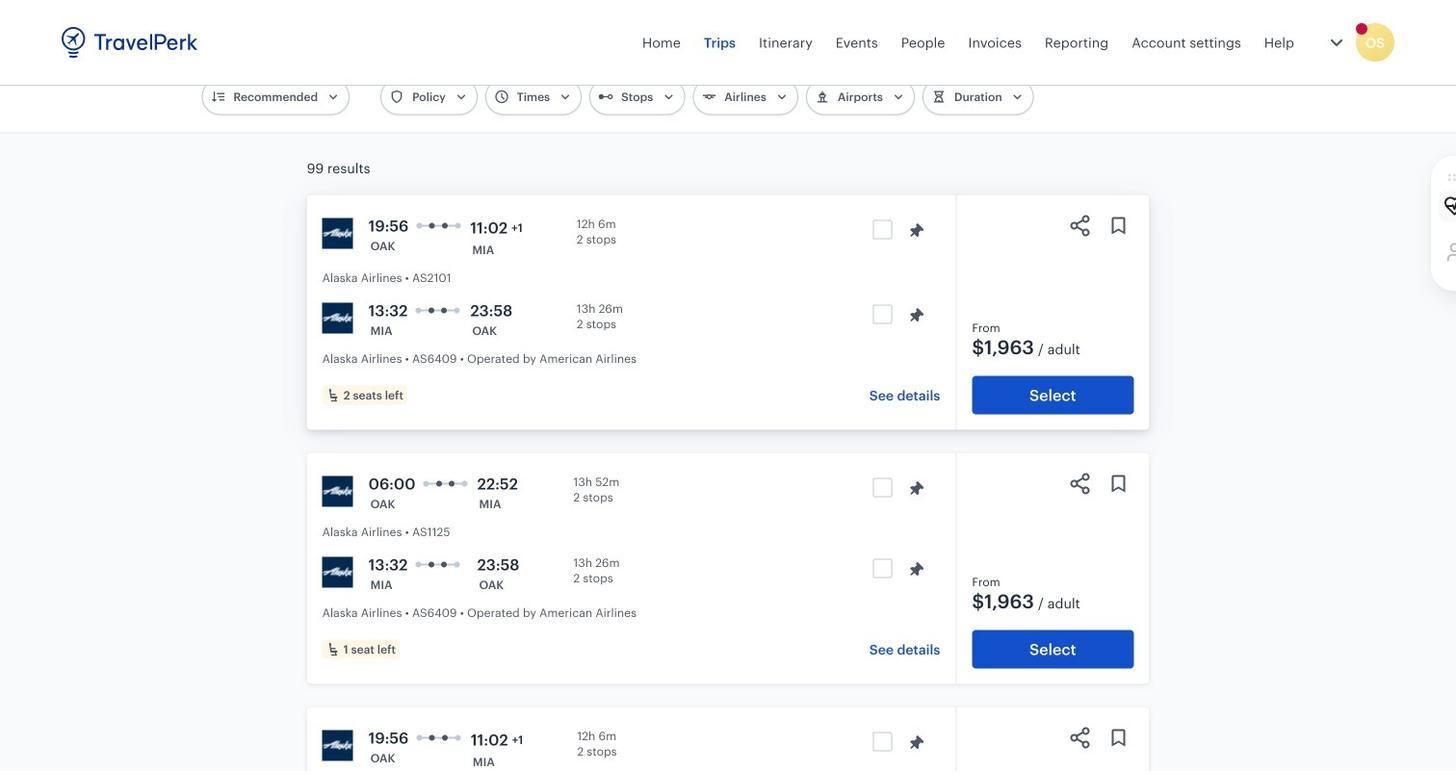 Task type: locate. For each thing, give the bounding box(es) containing it.
Depart field
[[778, 28, 984, 59]]

4 alaska airlines image from the top
[[322, 731, 353, 762]]

1 alaska airlines image from the top
[[322, 218, 353, 249]]

alaska airlines image
[[322, 218, 353, 249], [322, 477, 353, 507], [322, 557, 353, 588], [322, 731, 353, 762]]

3 alaska airlines image from the top
[[322, 557, 353, 588]]



Task type: vqa. For each thing, say whether or not it's contained in the screenshot.
the bottom Alaska Airlines icon
yes



Task type: describe. For each thing, give the bounding box(es) containing it.
2 alaska airlines image from the top
[[322, 477, 353, 507]]

Return field
[[1033, 28, 1239, 59]]

To search field
[[517, 28, 713, 59]]

alaska airlines image
[[322, 303, 353, 334]]



